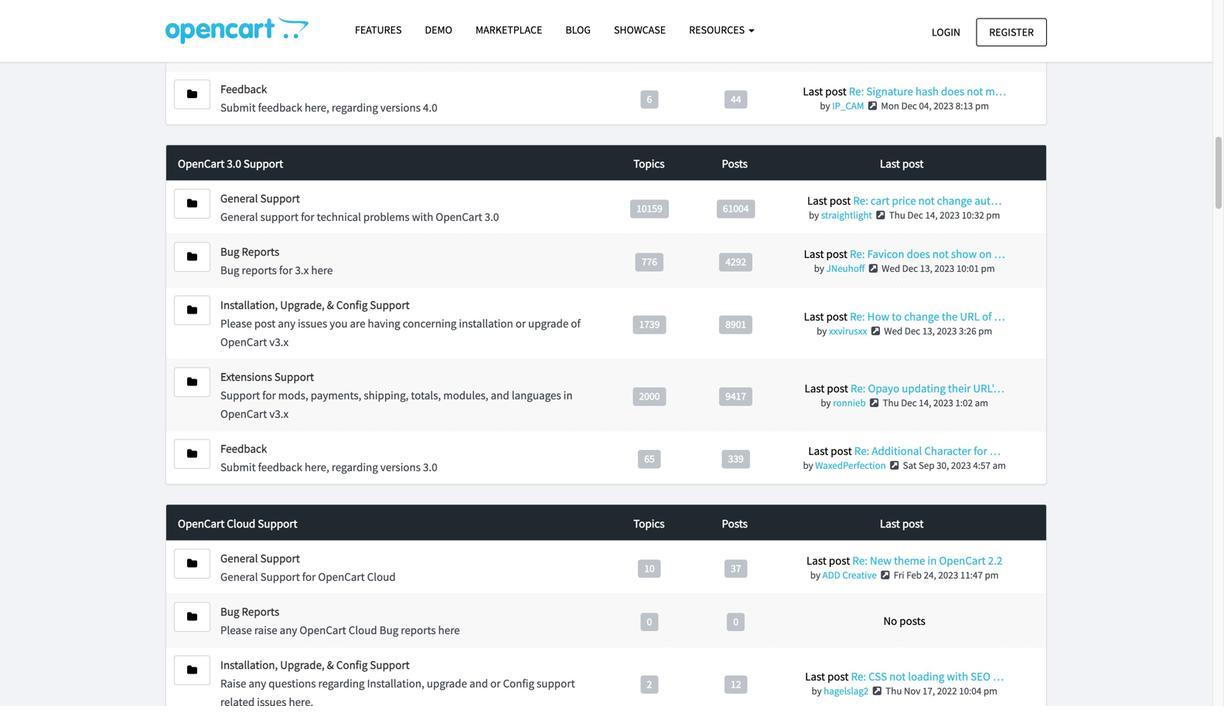 Task type: vqa. For each thing, say whether or not it's contained in the screenshot.


Task type: locate. For each thing, give the bounding box(es) containing it.
please inside installation, upgrade, & config support please post any issues you are having concerning installation or upgrade of opencart v3.x
[[220, 316, 252, 331]]

& up you
[[327, 298, 334, 313]]

1 vertical spatial bug reports link
[[220, 605, 279, 619]]

0 vertical spatial mods,
[[278, 28, 308, 43]]

extensions support link right extensions support image
[[220, 370, 314, 385]]

mods, inside extensions support support for mods, payments, shipping, totals, modules, and languages in opencart v4.x
[[278, 28, 308, 43]]

view the latest post image for how
[[869, 327, 882, 337]]

re: for re: css not loading with seo …
[[851, 670, 866, 684]]

0 vertical spatial please
[[220, 316, 252, 331]]

0 vertical spatial &
[[327, 298, 334, 313]]

re: for re: additional character for …
[[854, 444, 869, 459]]

13, for not
[[920, 262, 933, 275]]

2023 down the
[[937, 325, 957, 338]]

not up 8:13
[[967, 84, 983, 99]]

last post re: cart price not change aut…
[[807, 193, 1002, 208]]

0 vertical spatial regarding
[[332, 100, 378, 115]]

topics up 10159
[[634, 156, 665, 171]]

0 vertical spatial with
[[412, 210, 433, 224]]

0 vertical spatial config
[[336, 298, 368, 313]]

submit up opencart cloud support
[[220, 460, 256, 475]]

1 v3.x from the top
[[269, 335, 289, 350]]

and inside extensions support support for mods, payments, shipping, totals, modules, and languages in opencart v4.x
[[491, 28, 509, 43]]

view the latest post image down how
[[869, 327, 882, 337]]

re: favicon does not show on … link
[[850, 247, 1005, 262]]

bug reports link up raise
[[220, 605, 279, 619]]

re: up "ronnieb"
[[851, 381, 866, 396]]

post up by xxvirusxx
[[826, 309, 848, 324]]

regarding inside feedback submit feedback here, regarding versions 4.0
[[332, 100, 378, 115]]

installation, upgrade, & config support image
[[187, 665, 197, 676]]

1 payments, from the top
[[311, 28, 361, 43]]

0 vertical spatial view the latest post image
[[867, 264, 880, 274]]

2 extensions support link from the top
[[220, 370, 314, 385]]

1 general support image from the top
[[187, 199, 197, 209]]

issues down "questions"
[[257, 695, 286, 707]]

1 versions from the top
[[380, 100, 421, 115]]

in inside extensions support support for mods, payments, shipping, totals, modules, and languages in opencart v3.x
[[563, 388, 573, 403]]

1 vertical spatial 3.0
[[485, 210, 499, 224]]

regarding for 4.0
[[332, 100, 378, 115]]

wed for favicon
[[882, 262, 900, 275]]

0 vertical spatial submit
[[220, 100, 256, 115]]

2 vertical spatial 14,
[[919, 397, 931, 410]]

1 vertical spatial &
[[327, 658, 334, 673]]

0 vertical spatial reports
[[242, 245, 279, 259]]

re: up waxedperfection link
[[854, 444, 869, 459]]

reports right bug reports icon
[[242, 245, 279, 259]]

mods, inside extensions support support for mods, payments, shipping, totals, modules, and languages in opencart v3.x
[[278, 388, 308, 403]]

v3.x
[[269, 335, 289, 350], [269, 407, 289, 422]]

waxedperfection
[[815, 460, 886, 472]]

& inside installation, upgrade, & config support raise any questions regarding installation, upgrade and or config support related issues here.
[[327, 658, 334, 673]]

last post for price
[[880, 156, 924, 171]]

and inside installation, upgrade, & config support raise any questions regarding installation, upgrade and or config support related issues here.
[[469, 677, 488, 691]]

2 versions from the top
[[380, 460, 421, 475]]

shipping,
[[364, 28, 409, 43], [364, 388, 409, 403]]

2 extensions from the top
[[220, 370, 272, 385]]

1 vertical spatial config
[[336, 658, 368, 673]]

or inside installation, upgrade, & config support raise any questions regarding installation, upgrade and or config support related issues here.
[[490, 677, 501, 691]]

2 submit from the top
[[220, 460, 256, 475]]

1 here, from the top
[[305, 100, 329, 115]]

4292
[[726, 255, 746, 269]]

thu for not
[[886, 685, 902, 698]]

in for support for mods, payments, shipping, totals, modules, and languages in opencart v4.x
[[563, 28, 573, 43]]

posts up 61004
[[722, 156, 748, 171]]

mods, for v3.x
[[278, 388, 308, 403]]

0 vertical spatial shipping,
[[364, 28, 409, 43]]

submit for submit feedback here, regarding versions 3.0
[[220, 460, 256, 475]]

0 horizontal spatial here
[[311, 263, 333, 278]]

hagelslag2 link
[[824, 685, 869, 698]]

2023 for opencart
[[938, 569, 958, 582]]

1 upgrade, from the top
[[280, 298, 325, 313]]

1 & from the top
[[327, 298, 334, 313]]

re: for re: signature hash does not m…
[[849, 84, 864, 99]]

installation, upgrade, & config support image
[[187, 305, 197, 316]]

1 last post from the top
[[880, 156, 924, 171]]

config inside installation, upgrade, & config support please post any issues you are having concerning installation or upgrade of opencart v3.x
[[336, 298, 368, 313]]

extensions inside extensions support support for mods, payments, shipping, totals, modules, and languages in opencart v3.x
[[220, 370, 272, 385]]

2 feedback from the top
[[258, 460, 302, 475]]

4 general from the top
[[220, 570, 258, 585]]

0 vertical spatial wed
[[882, 262, 900, 275]]

am right 4:57
[[993, 460, 1006, 472]]

here inside bug reports bug reports for 3.x here
[[311, 263, 333, 278]]

0 vertical spatial feedback
[[258, 100, 302, 115]]

post up by jneuhoff
[[826, 247, 848, 262]]

0 vertical spatial upgrade,
[[280, 298, 325, 313]]

show
[[951, 247, 977, 262]]

re: up xxvirusxx "link"
[[850, 309, 865, 324]]

0 vertical spatial posts
[[722, 156, 748, 171]]

reports
[[242, 263, 277, 278], [401, 623, 436, 638]]

general support image
[[187, 199, 197, 209], [187, 559, 197, 569]]

pm right 8:13
[[975, 99, 989, 112]]

upgrade, up "questions"
[[280, 658, 325, 673]]

feedback
[[258, 100, 302, 115], [258, 460, 302, 475]]

last up by waxedperfection
[[808, 444, 828, 459]]

extensions support link up v4.x on the left
[[220, 10, 314, 24]]

general support general support for opencart cloud
[[220, 551, 396, 585]]

1 horizontal spatial does
[[941, 84, 964, 99]]

general support image for general support for technical problems with opencart 3.0
[[187, 199, 197, 209]]

2 bug reports link from the top
[[220, 605, 279, 619]]

re: for re: new theme in opencart 2.2
[[852, 554, 868, 568]]

extensions for extensions support support for mods, payments, shipping, totals, modules, and languages in opencart v4.x
[[220, 10, 272, 24]]

totals, down concerning
[[411, 388, 441, 403]]

general support link down opencart 3.0 support
[[220, 191, 300, 206]]

1 vertical spatial general support link
[[220, 551, 300, 566]]

questions
[[269, 677, 316, 691]]

view the latest post image down opayo
[[868, 398, 881, 408]]

1 vertical spatial shipping,
[[364, 388, 409, 403]]

2 & from the top
[[327, 658, 334, 673]]

& down bug reports please raise any opencart cloud bug reports here
[[327, 658, 334, 673]]

and for support for mods, payments, shipping, totals, modules, and languages in opencart v4.x
[[491, 28, 509, 43]]

1 vertical spatial upgrade
[[427, 677, 467, 691]]

1 vertical spatial does
[[907, 247, 930, 262]]

please left raise
[[220, 623, 252, 638]]

2 please from the top
[[220, 623, 252, 638]]

0 vertical spatial in
[[563, 28, 573, 43]]

0 vertical spatial am
[[975, 397, 988, 410]]

pm down on
[[981, 262, 995, 275]]

0 vertical spatial here,
[[305, 100, 329, 115]]

dec down last post re: favicon does not show on … at the right of page
[[902, 262, 918, 275]]

0 vertical spatial here
[[311, 263, 333, 278]]

v3.x inside installation, upgrade, & config support please post any issues you are having concerning installation or upgrade of opencart v3.x
[[269, 335, 289, 350]]

view the latest post image left mon
[[866, 101, 879, 111]]

of inside installation, upgrade, & config support please post any issues you are having concerning installation or upgrade of opencart v3.x
[[571, 316, 581, 331]]

thu down price
[[889, 209, 905, 222]]

0 vertical spatial bug reports link
[[220, 245, 279, 259]]

bug reports link for raise
[[220, 605, 279, 619]]

languages
[[512, 28, 561, 43], [512, 388, 561, 403]]

re: up the jneuhoff link
[[850, 247, 865, 262]]

1 horizontal spatial here
[[438, 623, 460, 638]]

0 horizontal spatial of
[[571, 316, 581, 331]]

re:
[[851, 21, 866, 36], [849, 84, 864, 99], [853, 193, 868, 208], [850, 247, 865, 262], [850, 309, 865, 324], [851, 381, 866, 396], [854, 444, 869, 459], [852, 554, 868, 568], [851, 670, 866, 684]]

1 modules, from the top
[[443, 28, 488, 43]]

0 horizontal spatial 0
[[647, 616, 652, 629]]

0 vertical spatial 13,
[[920, 262, 933, 275]]

payments, for v3.x
[[311, 388, 361, 403]]

0 vertical spatial extensions
[[220, 10, 272, 24]]

& for issues
[[327, 298, 334, 313]]

2023 right 04,
[[934, 99, 954, 112]]

14, for their
[[919, 397, 931, 410]]

with inside the general support general support for technical problems with opencart 3.0
[[412, 210, 433, 224]]

2 last post from the top
[[880, 517, 924, 531]]

ronnieb
[[833, 397, 866, 410]]

sep
[[919, 460, 935, 472]]

with
[[412, 210, 433, 224], [947, 670, 968, 684]]

extensions inside extensions support support for mods, payments, shipping, totals, modules, and languages in opencart v4.x
[[220, 10, 272, 24]]

1 vertical spatial mods,
[[278, 388, 308, 403]]

submit up opencart 3.0 support
[[220, 100, 256, 115]]

1 extensions support link from the top
[[220, 10, 314, 24]]

thu down last post re: css not loading with seo …
[[886, 685, 902, 698]]

config for installation,
[[336, 658, 368, 673]]

0 vertical spatial modules,
[[443, 28, 488, 43]]

here right 3.x
[[311, 263, 333, 278]]

13, down re: how to change the url of … link
[[922, 325, 935, 338]]

1 vertical spatial reports
[[401, 623, 436, 638]]

0 vertical spatial feedback
[[220, 82, 267, 96]]

1 reports from the top
[[242, 245, 279, 259]]

payments, inside extensions support support for mods, payments, shipping, totals, modules, and languages in opencart v3.x
[[311, 388, 361, 403]]

opencart inside installation, upgrade, & config support please post any issues you are having concerning installation or upgrade of opencart v3.x
[[220, 335, 267, 350]]

1 vertical spatial payments,
[[311, 388, 361, 403]]

pm down 2.2
[[985, 569, 999, 582]]

feedback link right feedback image
[[220, 442, 267, 456]]

payments, inside extensions support support for mods, payments, shipping, totals, modules, and languages in opencart v4.x
[[311, 28, 361, 43]]

login
[[932, 25, 960, 39]]

resources
[[689, 23, 747, 37]]

0 horizontal spatial am
[[975, 397, 988, 410]]

posts
[[722, 156, 748, 171], [722, 517, 748, 531]]

last for re: cart price not change aut…
[[807, 193, 827, 208]]

1 feedback link from the top
[[220, 82, 267, 96]]

totals,
[[411, 28, 441, 43], [411, 388, 441, 403]]

for inside extensions support support for mods, payments, shipping, totals, modules, and languages in opencart v4.x
[[262, 28, 276, 43]]

view the latest post image left fri
[[879, 571, 892, 581]]

versions left 4.0
[[380, 100, 421, 115]]

totals, inside extensions support support for mods, payments, shipping, totals, modules, and languages in opencart v4.x
[[411, 28, 441, 43]]

opencart 3.0 support link
[[178, 154, 606, 173]]

2 upgrade, from the top
[[280, 658, 325, 673]]

login link
[[919, 18, 974, 46]]

0 vertical spatial installation,
[[220, 298, 278, 313]]

last post re: signature hash does not m…
[[803, 84, 1006, 99]]

feedback for feedback submit feedback here, regarding versions 4.0
[[220, 82, 267, 96]]

2023 left 10:32
[[940, 209, 960, 222]]

2023 for show
[[935, 262, 955, 275]]

pm for m…
[[975, 99, 989, 112]]

for
[[262, 28, 276, 43], [301, 210, 314, 224], [279, 263, 293, 278], [262, 388, 276, 403], [974, 444, 987, 459], [302, 570, 316, 585]]

last up by ronnieb
[[805, 381, 825, 396]]

feedback inside feedback submit feedback here, regarding versions 4.0
[[220, 82, 267, 96]]

view the latest post image
[[866, 101, 879, 111], [874, 211, 887, 221], [869, 327, 882, 337], [868, 398, 881, 408], [879, 571, 892, 581]]

1 posts from the top
[[722, 156, 748, 171]]

17,
[[923, 685, 935, 698]]

1 vertical spatial reports
[[242, 605, 279, 619]]

1 vertical spatial installation, upgrade, & config support link
[[220, 658, 410, 673]]

general support link down opencart cloud support
[[220, 551, 300, 566]]

10
[[644, 562, 655, 575]]

extensions right extensions support image
[[220, 370, 272, 385]]

2 vertical spatial view the latest post image
[[871, 687, 884, 697]]

general support image for general support for opencart cloud
[[187, 559, 197, 569]]

regarding inside feedback submit feedback here, regarding versions 3.0
[[332, 460, 378, 475]]

register link
[[976, 18, 1047, 46]]

ronnieb link
[[833, 397, 866, 410]]

extensions for extensions support support for mods, payments, shipping, totals, modules, and languages in opencart v3.x
[[220, 370, 272, 385]]

pm
[[984, 37, 998, 49], [975, 99, 989, 112], [986, 209, 1000, 222], [981, 262, 995, 275], [978, 325, 992, 338], [985, 569, 999, 582], [984, 685, 997, 698]]

…
[[994, 247, 1005, 262], [994, 309, 1005, 324], [990, 444, 1001, 459], [993, 670, 1004, 684]]

last
[[803, 84, 823, 99], [880, 156, 900, 171], [807, 193, 827, 208], [804, 247, 824, 262], [804, 309, 824, 324], [805, 381, 825, 396], [808, 444, 828, 459], [880, 517, 900, 531], [807, 554, 827, 568], [805, 670, 825, 684]]

1 mods, from the top
[[278, 28, 308, 43]]

dec inside re: paypal checkout integrati… thu dec 14, 2023 9:47 pm
[[910, 37, 926, 49]]

modules, inside extensions support support for mods, payments, shipping, totals, modules, and languages in opencart v4.x
[[443, 28, 488, 43]]

languages inside extensions support support for mods, payments, shipping, totals, modules, and languages in opencart v3.x
[[512, 388, 561, 403]]

change up wed dec 13, 2023 3:26 pm
[[904, 309, 939, 324]]

by left xxvirusxx "link"
[[817, 325, 827, 338]]

feedback inside feedback submit feedback here, regarding versions 3.0
[[258, 460, 302, 475]]

any
[[278, 316, 295, 331], [280, 623, 297, 638], [249, 677, 266, 691]]

config
[[336, 298, 368, 313], [336, 658, 368, 673], [503, 677, 534, 691]]

2 general support link from the top
[[220, 551, 300, 566]]

wed
[[882, 262, 900, 275], [884, 325, 903, 338]]

view the latest post image down additional
[[888, 461, 901, 471]]

versions inside feedback submit feedback here, regarding versions 3.0
[[380, 460, 421, 475]]

1 vertical spatial totals,
[[411, 388, 441, 403]]

pm right 9:47
[[984, 37, 998, 49]]

mods,
[[278, 28, 308, 43], [278, 388, 308, 403]]

shipping, left demo link
[[364, 28, 409, 43]]

xxvirusxx link
[[829, 325, 867, 338]]

extensions support link for v4.x
[[220, 10, 314, 24]]

0 vertical spatial extensions support link
[[220, 10, 314, 24]]

2 general from the top
[[220, 210, 258, 224]]

upgrade, for questions
[[280, 658, 325, 673]]

totals, inside extensions support support for mods, payments, shipping, totals, modules, and languages in opencart v3.x
[[411, 388, 441, 403]]

opencart inside bug reports please raise any opencart cloud bug reports here
[[300, 623, 346, 638]]

2 vertical spatial in
[[928, 554, 937, 568]]

posts for last post re: cart price not change aut…
[[722, 156, 748, 171]]

problems
[[363, 210, 410, 224]]

feedback right feedback icon
[[220, 82, 267, 96]]

and inside extensions support support for mods, payments, shipping, totals, modules, and languages in opencart v3.x
[[491, 388, 509, 403]]

106
[[642, 30, 657, 43]]

feedback for feedback submit feedback here, regarding versions 3.0
[[220, 442, 267, 456]]

in inside extensions support support for mods, payments, shipping, totals, modules, and languages in opencart v4.x
[[563, 28, 573, 43]]

view the latest post image for css
[[871, 687, 884, 697]]

1 general from the top
[[220, 191, 258, 206]]

feedback inside feedback submit feedback here, regarding versions 3.0
[[220, 442, 267, 456]]

post for re: favicon does not show on …
[[826, 247, 848, 262]]

0 vertical spatial feedback link
[[220, 82, 267, 96]]

general support link
[[220, 191, 300, 206], [220, 551, 300, 566]]

pm for aut…
[[986, 209, 1000, 222]]

not
[[967, 84, 983, 99], [918, 193, 935, 208], [932, 247, 949, 262], [889, 670, 906, 684]]

view the latest post image
[[867, 264, 880, 274], [888, 461, 901, 471], [871, 687, 884, 697]]

here up installation, upgrade, & config support raise any questions regarding installation, upgrade and or config support related issues here.
[[438, 623, 460, 638]]

2 languages from the top
[[512, 388, 561, 403]]

support
[[274, 10, 314, 24], [220, 28, 260, 43], [244, 156, 283, 171], [260, 191, 300, 206], [370, 298, 410, 313], [274, 370, 314, 385], [220, 388, 260, 403], [258, 517, 297, 531], [260, 551, 300, 566], [260, 570, 300, 585], [370, 658, 410, 673]]

upgrade, inside installation, upgrade, & config support raise any questions regarding installation, upgrade and or config support related issues here.
[[280, 658, 325, 673]]

2 reports from the top
[[242, 605, 279, 619]]

last for re: how to change the url of …
[[804, 309, 824, 324]]

am down url'…
[[975, 397, 988, 410]]

here, inside feedback submit feedback here, regarding versions 3.0
[[305, 460, 329, 475]]

1 languages from the top
[[512, 28, 561, 43]]

… right on
[[994, 247, 1005, 262]]

0 vertical spatial support
[[260, 210, 299, 224]]

view the latest post image for additional
[[888, 461, 901, 471]]

1 extensions from the top
[[220, 10, 272, 24]]

0 vertical spatial or
[[516, 316, 526, 331]]

1 horizontal spatial 0
[[733, 616, 739, 629]]

re: up creative
[[852, 554, 868, 568]]

the
[[942, 309, 958, 324]]

post for re: opayo updating their url'…
[[827, 381, 848, 396]]

by for last post re: additional character for …
[[803, 460, 813, 472]]

extensions
[[220, 10, 272, 24], [220, 370, 272, 385]]

general support image up bug reports icon
[[187, 199, 197, 209]]

2022
[[937, 685, 957, 698]]

1 totals, from the top
[[411, 28, 441, 43]]

waxedperfection link
[[815, 460, 886, 472]]

feedback
[[220, 82, 267, 96], [220, 442, 267, 456]]

issues
[[298, 316, 327, 331], [257, 695, 286, 707]]

bug reports image
[[187, 252, 197, 263]]

0 horizontal spatial does
[[907, 247, 930, 262]]

1 horizontal spatial 3.0
[[423, 460, 437, 475]]

by left jneuhoff
[[814, 262, 824, 275]]

1 shipping, from the top
[[364, 28, 409, 43]]

0 horizontal spatial support
[[260, 210, 299, 224]]

thu inside re: paypal checkout integrati… thu dec 14, 2023 9:47 pm
[[892, 37, 908, 49]]

opencart inside general support general support for opencart cloud
[[318, 570, 365, 585]]

2023 for url'…
[[933, 397, 953, 410]]

view the latest post image for opayo
[[868, 398, 881, 408]]

css
[[869, 670, 887, 684]]

am for …
[[993, 460, 1006, 472]]

1 horizontal spatial or
[[516, 316, 526, 331]]

favicon
[[867, 247, 904, 262]]

mods, up v4.x on the left
[[278, 28, 308, 43]]

0 vertical spatial languages
[[512, 28, 561, 43]]

1 horizontal spatial am
[[993, 460, 1006, 472]]

regarding
[[332, 100, 378, 115], [332, 460, 378, 475], [318, 677, 365, 691]]

here
[[311, 263, 333, 278], [438, 623, 460, 638]]

posts for last post re: new theme in opencart 2.2
[[722, 517, 748, 531]]

2 vertical spatial and
[[469, 677, 488, 691]]

2 topics from the top
[[634, 517, 665, 531]]

pm for url
[[978, 325, 992, 338]]

seo
[[971, 670, 991, 684]]

extensions support support for mods, payments, shipping, totals, modules, and languages in opencart v3.x
[[220, 370, 573, 422]]

1 vertical spatial extensions support link
[[220, 370, 314, 385]]

2 v3.x from the top
[[269, 407, 289, 422]]

feedback inside feedback submit feedback here, regarding versions 4.0
[[258, 100, 302, 115]]

1 submit from the top
[[220, 100, 256, 115]]

dec down last post re: how to change the url of …
[[905, 325, 920, 338]]

by for last post re: new theme in opencart 2.2
[[810, 569, 821, 582]]

change
[[937, 193, 972, 208], [904, 309, 939, 324]]

last up add
[[807, 554, 827, 568]]

2 feedback from the top
[[220, 442, 267, 456]]

of right 'url'
[[982, 309, 992, 324]]

0 vertical spatial general support link
[[220, 191, 300, 206]]

with right problems
[[412, 210, 433, 224]]

versions inside feedback submit feedback here, regarding versions 4.0
[[380, 100, 421, 115]]

2 totals, from the top
[[411, 388, 441, 403]]

change up the thu dec 14, 2023 10:32 pm
[[937, 193, 972, 208]]

0 vertical spatial upgrade
[[528, 316, 569, 331]]

1 please from the top
[[220, 316, 252, 331]]

modules,
[[443, 28, 488, 43], [443, 388, 488, 403]]

technical
[[317, 210, 361, 224]]

14, down re: paypal checkout integrati… link
[[928, 37, 940, 49]]

2 vertical spatial cloud
[[349, 623, 377, 638]]

by ip_cam
[[820, 99, 864, 112]]

dec for does
[[902, 262, 918, 275]]

1 vertical spatial versions
[[380, 460, 421, 475]]

2 posts from the top
[[722, 517, 748, 531]]

submit inside feedback submit feedback here, regarding versions 3.0
[[220, 460, 256, 475]]

0 vertical spatial versions
[[380, 100, 421, 115]]

re: paypal checkout integrati… thu dec 14, 2023 9:47 pm
[[851, 21, 1004, 49]]

1 vertical spatial support
[[537, 677, 575, 691]]

1 feedback from the top
[[220, 82, 267, 96]]

1 vertical spatial last post
[[880, 517, 924, 531]]

cloud inside general support general support for opencart cloud
[[367, 570, 396, 585]]

0 horizontal spatial or
[[490, 677, 501, 691]]

post for re: additional character for …
[[831, 444, 852, 459]]

1 vertical spatial am
[[993, 460, 1006, 472]]

&
[[327, 298, 334, 313], [327, 658, 334, 673]]

last post re: new theme in opencart 2.2
[[807, 554, 1002, 568]]

2 installation, upgrade, & config support link from the top
[[220, 658, 410, 673]]

last for re: css not loading with seo …
[[805, 670, 825, 684]]

post for re: how to change the url of …
[[826, 309, 848, 324]]

installation, upgrade, & config support link up you
[[220, 298, 410, 313]]

1 vertical spatial feedback
[[258, 460, 302, 475]]

shipping, inside extensions support support for mods, payments, shipping, totals, modules, and languages in opencart v3.x
[[364, 388, 409, 403]]

cart
[[871, 193, 890, 208]]

for inside bug reports bug reports for 3.x here
[[279, 263, 293, 278]]

pm for on
[[981, 262, 995, 275]]

cloud inside bug reports please raise any opencart cloud bug reports here
[[349, 623, 377, 638]]

submit for submit feedback here, regarding versions 4.0
[[220, 100, 256, 115]]

2 feedback link from the top
[[220, 442, 267, 456]]

2 general support image from the top
[[187, 559, 197, 569]]

1 vertical spatial wed
[[884, 325, 903, 338]]

hash
[[915, 84, 939, 99]]

wed down to
[[884, 325, 903, 338]]

reports inside bug reports bug reports for 3.x here
[[242, 245, 279, 259]]

1 vertical spatial general support image
[[187, 559, 197, 569]]

view the latest post image down css
[[871, 687, 884, 697]]

posts up 37
[[722, 517, 748, 531]]

by left "ronnieb"
[[821, 397, 831, 410]]

any inside installation, upgrade, & config support raise any questions regarding installation, upgrade and or config support related issues here.
[[249, 677, 266, 691]]

extensions support image
[[187, 17, 197, 28]]

1 vertical spatial or
[[490, 677, 501, 691]]

general support link for support
[[220, 191, 300, 206]]

marketplace
[[476, 23, 542, 37]]

cloud
[[227, 517, 255, 531], [367, 570, 396, 585], [349, 623, 377, 638]]

jneuhoff link
[[826, 262, 865, 275]]

0 vertical spatial 14,
[[928, 37, 940, 49]]

extensions support image
[[187, 377, 197, 388]]

2 0 from the left
[[733, 616, 739, 629]]

register
[[989, 25, 1034, 39]]

installation, upgrade, & config support link for issues
[[220, 298, 410, 313]]

0 vertical spatial reports
[[242, 263, 277, 278]]

opencart 3.0 support
[[178, 156, 283, 171]]

regarding up opencart 3.0 support link
[[332, 100, 378, 115]]

1 installation, upgrade, & config support link from the top
[[220, 298, 410, 313]]

3:26
[[959, 325, 976, 338]]

0 horizontal spatial reports
[[242, 263, 277, 278]]

0 down 37
[[733, 616, 739, 629]]

1 bug reports link from the top
[[220, 245, 279, 259]]

feedback right feedback image
[[220, 442, 267, 456]]

0 vertical spatial general support image
[[187, 199, 197, 209]]

languages inside extensions support support for mods, payments, shipping, totals, modules, and languages in opencart v4.x
[[512, 28, 561, 43]]

totals, right features
[[411, 28, 441, 43]]

bug up installation, upgrade, & config support raise any questions regarding installation, upgrade and or config support related issues here.
[[379, 623, 398, 638]]

checkout
[[903, 21, 950, 36]]

versions for 4.0
[[380, 100, 421, 115]]

1 topics from the top
[[634, 156, 665, 171]]

last up by jneuhoff
[[804, 247, 824, 262]]

last up by straightlight
[[807, 193, 827, 208]]

opencart inside the general support general support for technical problems with opencart 3.0
[[436, 210, 482, 224]]

on
[[979, 247, 992, 262]]

topics up 10
[[634, 517, 665, 531]]

2 mods, from the top
[[278, 388, 308, 403]]

issues inside installation, upgrade, & config support raise any questions regarding installation, upgrade and or config support related issues here.
[[257, 695, 286, 707]]

0 vertical spatial payments,
[[311, 28, 361, 43]]

1 vertical spatial view the latest post image
[[888, 461, 901, 471]]

1 vertical spatial any
[[280, 623, 297, 638]]

post up by ronnieb
[[827, 381, 848, 396]]

hagelslag2
[[824, 685, 869, 698]]

raise
[[254, 623, 277, 638]]

13,
[[920, 262, 933, 275], [922, 325, 935, 338]]

post up last post re: cart price not change aut…
[[902, 156, 924, 171]]

shipping, inside extensions support support for mods, payments, shipping, totals, modules, and languages in opencart v4.x
[[364, 28, 409, 43]]

2 modules, from the top
[[443, 388, 488, 403]]

1 vertical spatial issues
[[257, 695, 286, 707]]

any inside installation, upgrade, & config support please post any issues you are having concerning installation or upgrade of opencart v3.x
[[278, 316, 295, 331]]

1 vertical spatial with
[[947, 670, 968, 684]]

theme
[[894, 554, 925, 568]]

re: up ip_cam link
[[849, 84, 864, 99]]

re: for re: opayo updating their url'…
[[851, 381, 866, 396]]

1 feedback from the top
[[258, 100, 302, 115]]

1 vertical spatial upgrade,
[[280, 658, 325, 673]]

last up by ip_cam
[[803, 84, 823, 99]]

here, for feedback submit feedback here, regarding versions 3.0
[[305, 460, 329, 475]]

2 vertical spatial regarding
[[318, 677, 365, 691]]

by for last post re: favicon does not show on …
[[814, 262, 824, 275]]

1 vertical spatial feedback link
[[220, 442, 267, 456]]

feedback down v4.x on the left
[[258, 100, 302, 115]]

2023 right the 30,
[[951, 460, 971, 472]]

upgrade, down 3.x
[[280, 298, 325, 313]]

post up by straightlight
[[830, 193, 851, 208]]

payments, up feedback submit feedback here, regarding versions 4.0
[[311, 28, 361, 43]]

any inside bug reports please raise any opencart cloud bug reports here
[[280, 623, 297, 638]]

installation, upgrade, & config support link
[[220, 298, 410, 313], [220, 658, 410, 673]]

2 shipping, from the top
[[364, 388, 409, 403]]

1 vertical spatial 14,
[[925, 209, 938, 222]]

post up by waxedperfection
[[831, 444, 852, 459]]

10:04
[[959, 685, 982, 698]]

general support link for support
[[220, 551, 300, 566]]

and for support for mods, payments, shipping, totals, modules, and languages in opencart v3.x
[[491, 388, 509, 403]]

reports inside bug reports please raise any opencart cloud bug reports here
[[242, 605, 279, 619]]

1 vertical spatial here,
[[305, 460, 329, 475]]

0 vertical spatial installation, upgrade, & config support link
[[220, 298, 410, 313]]

last post re: how to change the url of …
[[804, 309, 1005, 324]]

modules, for support for mods, payments, shipping, totals, modules, and languages in opencart v4.x
[[443, 28, 488, 43]]

1 vertical spatial regarding
[[332, 460, 378, 475]]

2 here, from the top
[[305, 460, 329, 475]]

post for re: css not loading with seo …
[[827, 670, 849, 684]]

submit inside feedback submit feedback here, regarding versions 4.0
[[220, 100, 256, 115]]

0 vertical spatial any
[[278, 316, 295, 331]]

1 general support link from the top
[[220, 191, 300, 206]]

or
[[516, 316, 526, 331], [490, 677, 501, 691]]

3.0 inside the general support general support for technical problems with opencart 3.0
[[485, 210, 499, 224]]

2 payments, from the top
[[311, 388, 361, 403]]

0 vertical spatial totals,
[[411, 28, 441, 43]]

by left waxedperfection
[[803, 460, 813, 472]]

post down bug reports bug reports for 3.x here
[[254, 316, 276, 331]]

installation, upgrade, & config support link up "questions"
[[220, 658, 410, 673]]

1 vertical spatial languages
[[512, 388, 561, 403]]

modules, inside extensions support support for mods, payments, shipping, totals, modules, and languages in opencart v3.x
[[443, 388, 488, 403]]

2023 down the re: favicon does not show on … link
[[935, 262, 955, 275]]

posts
[[900, 614, 926, 629]]

1 vertical spatial feedback
[[220, 442, 267, 456]]

submit
[[220, 100, 256, 115], [220, 460, 256, 475]]

& inside installation, upgrade, & config support please post any issues you are having concerning installation or upgrade of opencart v3.x
[[327, 298, 334, 313]]

14, down "re: cart price not change aut…" link
[[925, 209, 938, 222]]

2023 for …
[[951, 460, 971, 472]]

v3.x inside extensions support support for mods, payments, shipping, totals, modules, and languages in opencart v3.x
[[269, 407, 289, 422]]

upgrade, inside installation, upgrade, & config support please post any issues you are having concerning installation or upgrade of opencart v3.x
[[280, 298, 325, 313]]

showcase
[[614, 23, 666, 37]]

here, inside feedback submit feedback here, regarding versions 4.0
[[305, 100, 329, 115]]

for inside extensions support support for mods, payments, shipping, totals, modules, and languages in opencart v3.x
[[262, 388, 276, 403]]

37
[[731, 562, 741, 575]]

2 vertical spatial 3.0
[[423, 460, 437, 475]]

installation, inside installation, upgrade, & config support please post any issues you are having concerning installation or upgrade of opencart v3.x
[[220, 298, 278, 313]]

re: left paypal
[[851, 21, 866, 36]]

dec for price
[[907, 209, 923, 222]]

last post for theme
[[880, 517, 924, 531]]

pm down seo
[[984, 685, 997, 698]]

2023 left '1:02'
[[933, 397, 953, 410]]



Task type: describe. For each thing, give the bounding box(es) containing it.
view the latest post image for favicon
[[867, 264, 880, 274]]

url'…
[[973, 381, 1004, 396]]

last for re: signature hash does not m…
[[803, 84, 823, 99]]

thu for updating
[[883, 397, 899, 410]]

topics for installation, upgrade, & config support please post any issues you are having concerning installation or upgrade of opencart v3.x
[[634, 156, 665, 171]]

last post re: css not loading with seo …
[[805, 670, 1004, 684]]

2
[[647, 678, 652, 691]]

pm for 2.2
[[985, 569, 999, 582]]

1:02
[[955, 397, 973, 410]]

support inside the general support general support for technical problems with opencart 3.0
[[260, 191, 300, 206]]

shipping, for v3.x
[[364, 388, 409, 403]]

feedback image
[[187, 449, 197, 460]]

shipping, for v4.x
[[364, 28, 409, 43]]

payments, for v4.x
[[311, 28, 361, 43]]

or inside installation, upgrade, & config support please post any issues you are having concerning installation or upgrade of opencart v3.x
[[516, 316, 526, 331]]

feb
[[906, 569, 922, 582]]

support inside installation, upgrade, & config support raise any questions regarding installation, upgrade and or config support related issues here.
[[370, 658, 410, 673]]

their
[[948, 381, 971, 396]]

please inside bug reports please raise any opencart cloud bug reports here
[[220, 623, 252, 638]]

you
[[330, 316, 348, 331]]

feedback link for feedback submit feedback here, regarding versions 3.0
[[220, 442, 267, 456]]

totals, for v3.x
[[411, 388, 441, 403]]

issues inside installation, upgrade, & config support please post any issues you are having concerning installation or upgrade of opencart v3.x
[[298, 316, 327, 331]]

14, for not
[[925, 209, 938, 222]]

44
[[731, 92, 741, 106]]

cloud for bug reports please raise any opencart cloud bug reports here
[[349, 623, 377, 638]]

reports for raise
[[242, 605, 279, 619]]

here inside bug reports please raise any opencart cloud bug reports here
[[438, 623, 460, 638]]

opayo
[[868, 381, 900, 396]]

bug reports link for reports
[[220, 245, 279, 259]]

url
[[960, 309, 980, 324]]

bug reports please raise any opencart cloud bug reports here
[[220, 605, 460, 638]]

12
[[731, 678, 741, 691]]

2023 for the
[[937, 325, 957, 338]]

view the latest post image for signature
[[866, 101, 879, 111]]

post for re: cart price not change aut…
[[830, 193, 851, 208]]

65
[[644, 453, 655, 466]]

0 vertical spatial change
[[937, 193, 972, 208]]

installation, upgrade, & config support link for regarding
[[220, 658, 410, 673]]

bug left 3.x
[[220, 263, 239, 278]]

8901
[[726, 318, 746, 331]]

thu nov 17, 2022 10:04 pm
[[886, 685, 997, 698]]

24,
[[924, 569, 936, 582]]

support inside installation, upgrade, & config support raise any questions regarding installation, upgrade and or config support related issues here.
[[537, 677, 575, 691]]

view the latest post image for new
[[879, 571, 892, 581]]

2023 inside re: paypal checkout integrati… thu dec 14, 2023 9:47 pm
[[942, 37, 962, 49]]

post for re: new theme in opencart 2.2
[[829, 554, 850, 568]]

extensions support support for mods, payments, shipping, totals, modules, and languages in opencart v4.x
[[220, 10, 573, 61]]

last for re: new theme in opencart 2.2
[[807, 554, 827, 568]]

04,
[[919, 99, 932, 112]]

straightlight link
[[821, 209, 872, 222]]

re: for re: cart price not change aut…
[[853, 193, 868, 208]]

aut…
[[975, 193, 1002, 208]]

by for last post re: css not loading with seo …
[[812, 685, 822, 698]]

loading
[[908, 670, 945, 684]]

30,
[[937, 460, 949, 472]]

versions for 3.0
[[380, 460, 421, 475]]

opencart cloud support link
[[178, 515, 606, 533]]

extensions support link for v3.x
[[220, 370, 314, 385]]

feedback link for feedback submit feedback here, regarding versions 4.0
[[220, 82, 267, 96]]

wed dec 13, 2023 3:26 pm
[[884, 325, 992, 338]]

10:32
[[962, 209, 984, 222]]

re: for re: how to change the url of …
[[850, 309, 865, 324]]

post up the theme
[[902, 517, 924, 531]]

concerning
[[403, 316, 457, 331]]

re: signature hash does not m… link
[[849, 84, 1006, 99]]

straightlight
[[821, 209, 872, 222]]

sat sep 30, 2023 4:57 am
[[903, 460, 1006, 472]]

reports inside bug reports bug reports for 3.x here
[[242, 263, 277, 278]]

totals, for v4.x
[[411, 28, 441, 43]]

re: how to change the url of … link
[[850, 309, 1005, 324]]

opencart cloud support
[[178, 517, 297, 531]]

wed for how
[[884, 325, 903, 338]]

by for last post re: how to change the url of …
[[817, 325, 827, 338]]

view the latest post image for cart
[[874, 211, 887, 221]]

related
[[220, 695, 255, 707]]

… right seo
[[993, 670, 1004, 684]]

post for re: signature hash does not m…
[[825, 84, 847, 99]]

blog
[[566, 23, 591, 37]]

dec for to
[[905, 325, 920, 338]]

3.x
[[295, 263, 309, 278]]

thu dec 14, 2023 1:02 am
[[883, 397, 988, 410]]

thu dec 14, 2023 10:32 pm
[[889, 209, 1000, 222]]

… up 4:57
[[990, 444, 1001, 459]]

re: css not loading with seo … link
[[851, 670, 1004, 684]]

dec for updating
[[901, 397, 917, 410]]

10:01
[[957, 262, 979, 275]]

0 vertical spatial cloud
[[227, 517, 255, 531]]

dec for hash
[[901, 99, 917, 112]]

modules, for support for mods, payments, shipping, totals, modules, and languages in opencart v3.x
[[443, 388, 488, 403]]

2023 for not
[[934, 99, 954, 112]]

last up cart
[[880, 156, 900, 171]]

14, inside re: paypal checkout integrati… thu dec 14, 2023 9:47 pm
[[928, 37, 940, 49]]

fri feb 24, 2023 11:47 pm
[[894, 569, 999, 582]]

nov
[[904, 685, 921, 698]]

feedback for feedback submit feedback here, regarding versions 3.0
[[258, 460, 302, 475]]

wed dec 13, 2023 10:01 pm
[[882, 262, 995, 275]]

installation
[[459, 316, 513, 331]]

by straightlight
[[809, 209, 872, 222]]

demo link
[[413, 16, 464, 43]]

bug right bug reports image
[[220, 605, 239, 619]]

by ronnieb
[[821, 397, 866, 410]]

upgrade inside installation, upgrade, & config support please post any issues you are having concerning installation or upgrade of opencart v3.x
[[528, 316, 569, 331]]

config for you
[[336, 298, 368, 313]]

regarding for 3.0
[[332, 460, 378, 475]]

reports for reports
[[242, 245, 279, 259]]

no
[[883, 614, 897, 629]]

mon
[[881, 99, 899, 112]]

add
[[823, 569, 840, 582]]

additional
[[872, 444, 922, 459]]

by hagelslag2
[[812, 685, 869, 698]]

2.2
[[988, 554, 1002, 568]]

creative
[[842, 569, 877, 582]]

2 vertical spatial installation,
[[367, 677, 424, 691]]

0 horizontal spatial 3.0
[[227, 156, 241, 171]]

1 vertical spatial change
[[904, 309, 939, 324]]

ip_cam
[[832, 99, 864, 112]]

1 horizontal spatial of
[[982, 309, 992, 324]]

bug reports image
[[187, 612, 197, 623]]

feedback image
[[187, 89, 197, 100]]

10159
[[637, 202, 662, 215]]

support inside the general support general support for technical problems with opencart 3.0
[[260, 210, 299, 224]]

13, for change
[[922, 325, 935, 338]]

updating
[[902, 381, 946, 396]]

mods, for v4.x
[[278, 28, 308, 43]]

2 vertical spatial config
[[503, 677, 534, 691]]

xxvirusxx
[[829, 325, 867, 338]]

by for last post re: signature hash does not m…
[[820, 99, 830, 112]]

am for url'…
[[975, 397, 988, 410]]

for inside general support general support for opencart cloud
[[302, 570, 316, 585]]

features link
[[343, 16, 413, 43]]

feedback submit feedback here, regarding versions 4.0
[[220, 82, 437, 115]]

1 0 from the left
[[647, 616, 652, 629]]

bug right bug reports icon
[[220, 245, 239, 259]]

cloud for general support general support for opencart cloud
[[367, 570, 396, 585]]

last up 'new'
[[880, 517, 900, 531]]

paypal
[[869, 21, 901, 36]]

last post re: additional character for …
[[808, 444, 1001, 459]]

re: for re: favicon does not show on …
[[850, 247, 865, 262]]

1739
[[639, 318, 660, 331]]

here, for feedback submit feedback here, regarding versions 4.0
[[305, 100, 329, 115]]

9417
[[726, 390, 746, 403]]

… right 'url'
[[994, 309, 1005, 324]]

languages for support for mods, payments, shipping, totals, modules, and languages in opencart v4.x
[[512, 28, 561, 43]]

not up wed dec 13, 2023 10:01 pm
[[932, 247, 949, 262]]

6
[[647, 92, 652, 106]]

pm inside re: paypal checkout integrati… thu dec 14, 2023 9:47 pm
[[984, 37, 998, 49]]

4:57
[[973, 460, 991, 472]]

re: inside re: paypal checkout integrati… thu dec 14, 2023 9:47 pm
[[851, 21, 866, 36]]

1 horizontal spatial with
[[947, 670, 968, 684]]

languages for support for mods, payments, shipping, totals, modules, and languages in opencart v3.x
[[512, 388, 561, 403]]

not right price
[[918, 193, 935, 208]]

not right css
[[889, 670, 906, 684]]

reports inside bug reports please raise any opencart cloud bug reports here
[[401, 623, 436, 638]]

price
[[892, 193, 916, 208]]

post inside installation, upgrade, & config support please post any issues you are having concerning installation or upgrade of opencart v3.x
[[254, 316, 276, 331]]

3.0 inside feedback submit feedback here, regarding versions 3.0
[[423, 460, 437, 475]]

re: opayo updating their url'… link
[[851, 381, 1004, 396]]

opencart inside extensions support support for mods, payments, shipping, totals, modules, and languages in opencart v3.x
[[220, 407, 267, 422]]

regarding inside installation, upgrade, & config support raise any questions regarding installation, upgrade and or config support related issues here.
[[318, 677, 365, 691]]

support inside installation, upgrade, & config support please post any issues you are having concerning installation or upgrade of opencart v3.x
[[370, 298, 410, 313]]

showcase link
[[602, 16, 678, 43]]

11:47
[[960, 569, 983, 582]]

re: cart price not change aut… link
[[853, 193, 1002, 208]]

installation, for please
[[220, 298, 278, 313]]

3 general from the top
[[220, 551, 258, 566]]

& for regarding
[[327, 658, 334, 673]]

by for last post re: cart price not change aut…
[[809, 209, 819, 222]]

pm for seo
[[984, 685, 997, 698]]

upgrade inside installation, upgrade, & config support raise any questions regarding installation, upgrade and or config support related issues here.
[[427, 677, 467, 691]]

opencart inside extensions support support for mods, payments, shipping, totals, modules, and languages in opencart v4.x
[[220, 47, 267, 61]]

for inside the general support general support for technical problems with opencart 3.0
[[301, 210, 314, 224]]

topics for installation, upgrade, & config support raise any questions regarding installation, upgrade and or config support related issues here.
[[634, 517, 665, 531]]

general support general support for technical problems with opencart 3.0
[[220, 191, 499, 224]]

by jneuhoff
[[814, 262, 865, 275]]

mon dec 04, 2023 8:13 pm
[[881, 99, 989, 112]]

2023 for change
[[940, 209, 960, 222]]

9:47
[[964, 37, 982, 49]]

last for re: additional character for …
[[808, 444, 828, 459]]



